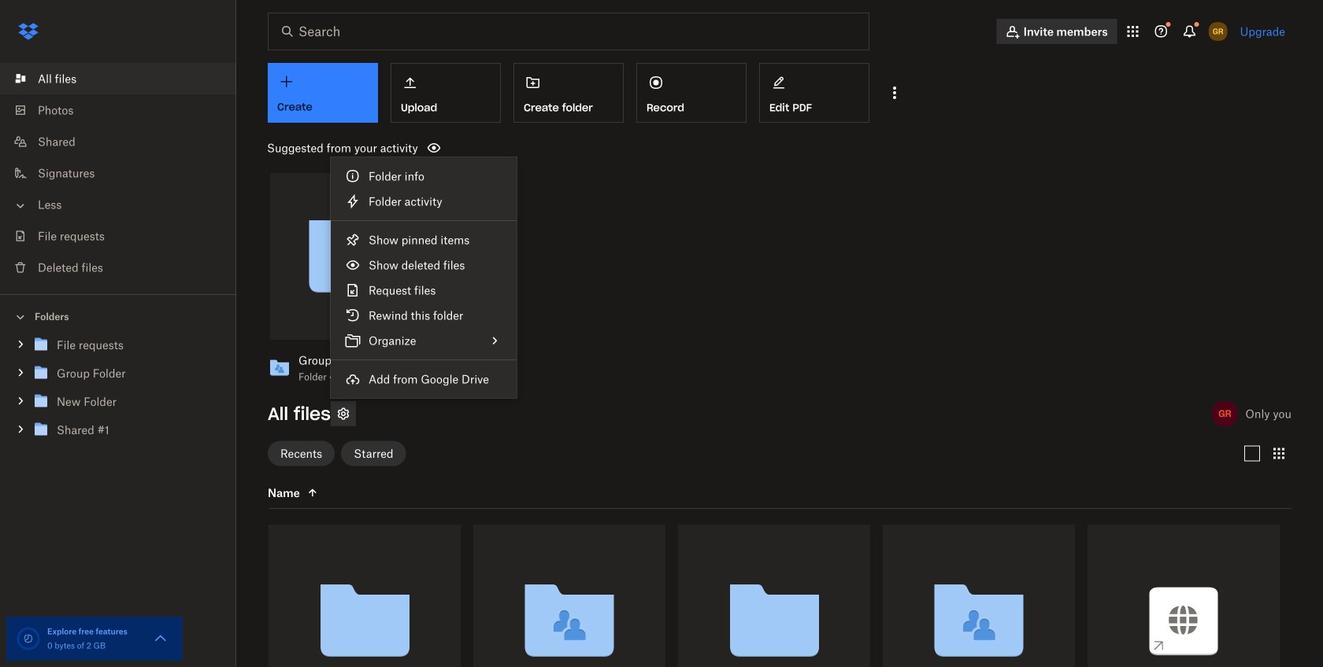 Task type: vqa. For each thing, say whether or not it's contained in the screenshot.
Templates tab
no



Task type: describe. For each thing, give the bounding box(es) containing it.
4 menu item from the top
[[331, 253, 517, 278]]

file, search.web row
[[1088, 525, 1280, 668]]

5 menu item from the top
[[331, 278, 517, 303]]

shared folder, shared #1 row
[[883, 525, 1075, 668]]

6 menu item from the top
[[331, 303, 517, 328]]

folder, new folder row
[[678, 525, 870, 668]]



Task type: locate. For each thing, give the bounding box(es) containing it.
menu item
[[331, 164, 517, 189], [331, 189, 517, 214], [331, 228, 517, 253], [331, 253, 517, 278], [331, 278, 517, 303], [331, 303, 517, 328], [331, 328, 517, 354], [331, 367, 517, 392]]

folder, file requests row
[[269, 525, 461, 668]]

8 menu item from the top
[[331, 367, 517, 392]]

menu
[[331, 158, 517, 398]]

folder settings image
[[334, 405, 353, 424]]

shared folder, group folder row
[[473, 525, 665, 668]]

3 menu item from the top
[[331, 228, 517, 253]]

7 menu item from the top
[[331, 328, 517, 354]]

group
[[0, 328, 236, 456]]

2 menu item from the top
[[331, 189, 517, 214]]

dropbox image
[[13, 16, 44, 47]]

list
[[0, 54, 236, 295]]

1 menu item from the top
[[331, 164, 517, 189]]

less image
[[13, 198, 28, 214]]

list item
[[0, 63, 236, 95]]



